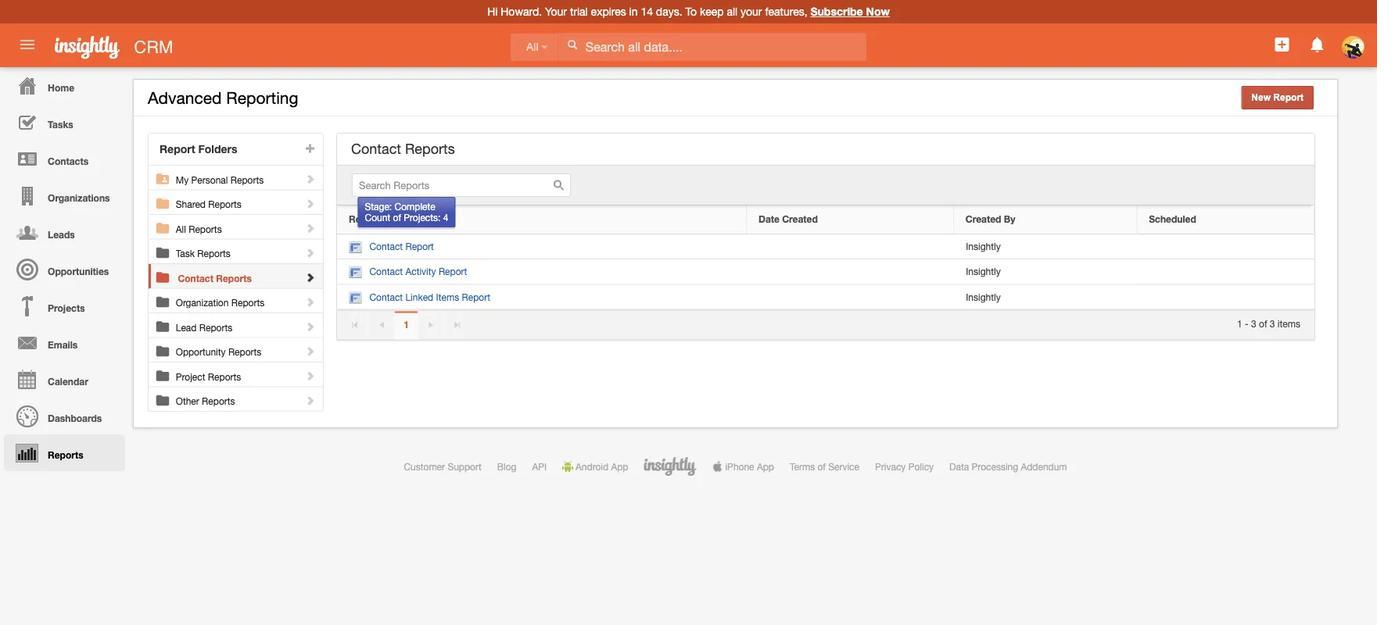 Task type: vqa. For each thing, say whether or not it's contained in the screenshot.
Project Milestone Report link
no



Task type: locate. For each thing, give the bounding box(es) containing it.
keep
[[700, 5, 724, 18]]

14
[[641, 5, 653, 18]]

terms of service
[[790, 462, 860, 473]]

chevron right image for shared reports
[[305, 198, 316, 209]]

leads
[[48, 229, 75, 240]]

1 chevron right image from the top
[[305, 248, 316, 259]]

report name link
[[349, 214, 735, 226]]

1 row from the top
[[337, 206, 1315, 235]]

1 vertical spatial all
[[176, 224, 186, 235]]

chevron right image inside other reports link
[[305, 396, 316, 406]]

Search all data.... text field
[[559, 33, 867, 61]]

insightly for items
[[966, 292, 1001, 303]]

row group
[[337, 235, 1315, 310]]

1 vertical spatial of
[[1260, 319, 1268, 330]]

1 vertical spatial insightly
[[966, 267, 1001, 278]]

android app
[[576, 462, 629, 473]]

2 created from the left
[[966, 214, 1002, 225]]

2 vertical spatial insightly
[[966, 292, 1001, 303]]

grid
[[337, 206, 1315, 310]]

1 horizontal spatial of
[[818, 462, 826, 473]]

reports for project reports link on the bottom left of page
[[208, 372, 241, 383]]

my personal reports
[[176, 174, 264, 185]]

1 horizontal spatial 3
[[1271, 319, 1276, 330]]

stage:
[[365, 201, 392, 212]]

by
[[1004, 214, 1016, 225]]

contact linked items report
[[370, 292, 491, 303]]

all down "howard."
[[527, 41, 539, 53]]

chevron right image inside task reports link
[[305, 248, 316, 259]]

0 horizontal spatial all
[[176, 224, 186, 235]]

reports down 'opportunity reports'
[[208, 372, 241, 383]]

lead
[[176, 322, 197, 333]]

3 chevron right image from the top
[[305, 297, 316, 308]]

reports up project reports link on the bottom left of page
[[228, 347, 262, 358]]

iphone
[[726, 462, 755, 473]]

tasks
[[48, 119, 73, 130]]

report folders
[[160, 143, 238, 156]]

reports up organization reports link
[[216, 273, 252, 284]]

reports up lead reports link
[[231, 298, 265, 309]]

date created link
[[759, 214, 942, 226]]

report up activity
[[406, 241, 434, 252]]

2 chevron right image from the top
[[305, 198, 316, 209]]

reports for organization reports link
[[231, 298, 265, 309]]

1 down contact linked items report link
[[404, 319, 409, 330]]

2 insightly cell from the top
[[954, 260, 1138, 285]]

terms
[[790, 462, 815, 473]]

crm
[[134, 37, 173, 57]]

0 vertical spatial of
[[393, 212, 401, 223]]

chevron right image up other reports link
[[305, 371, 316, 382]]

grid containing report name
[[337, 206, 1315, 310]]

1 horizontal spatial app
[[757, 462, 775, 473]]

contact reports up organization reports
[[178, 273, 252, 284]]

1 horizontal spatial created
[[966, 214, 1002, 225]]

chevron right image inside contact reports "link"
[[305, 272, 316, 283]]

2 horizontal spatial of
[[1260, 319, 1268, 330]]

6 chevron right image from the top
[[305, 396, 316, 406]]

privacy policy link
[[876, 462, 934, 473]]

projects link
[[4, 288, 125, 325]]

insightly for report
[[966, 267, 1001, 278]]

all
[[527, 41, 539, 53], [176, 224, 186, 235]]

blog link
[[497, 462, 517, 473]]

processing
[[972, 462, 1019, 473]]

1 horizontal spatial contact reports
[[351, 140, 455, 157]]

1 button
[[395, 312, 418, 342]]

contact reports
[[351, 140, 455, 157], [178, 273, 252, 284]]

addendum
[[1021, 462, 1068, 473]]

new report
[[1252, 92, 1304, 103]]

data
[[950, 462, 970, 473]]

3 insightly cell from the top
[[954, 285, 1138, 310]]

now
[[867, 5, 890, 18]]

reports for lead reports link
[[199, 322, 233, 333]]

-
[[1246, 319, 1249, 330]]

date created
[[759, 214, 818, 225]]

2 chevron right image from the top
[[305, 272, 316, 283]]

3 right -
[[1252, 319, 1257, 330]]

iphone app
[[726, 462, 775, 473]]

chevron right image inside lead reports link
[[305, 322, 316, 333]]

2 3 from the left
[[1271, 319, 1276, 330]]

chevron right image up contact reports "link" on the top of page
[[305, 248, 316, 259]]

0 horizontal spatial app
[[611, 462, 629, 473]]

of right -
[[1260, 319, 1268, 330]]

plus image
[[305, 143, 316, 154]]

reports for all reports link
[[189, 224, 222, 235]]

3
[[1252, 319, 1257, 330], [1271, 319, 1276, 330]]

0 vertical spatial all
[[527, 41, 539, 53]]

of for projects:
[[393, 212, 401, 223]]

stage: complete count of projects: 4
[[365, 201, 449, 223]]

0 horizontal spatial 1
[[404, 319, 409, 330]]

contact down 'contact report' link
[[370, 267, 403, 278]]

row
[[337, 206, 1315, 235], [337, 235, 1315, 260], [337, 260, 1315, 285], [337, 285, 1315, 310]]

0 horizontal spatial created
[[783, 214, 818, 225]]

2 insightly from the top
[[966, 267, 1001, 278]]

2 row from the top
[[337, 235, 1315, 260]]

chevron right image for all reports
[[305, 223, 316, 234]]

emails
[[48, 340, 78, 351]]

1 horizontal spatial 1
[[1238, 319, 1243, 330]]

dashboards
[[48, 413, 102, 424]]

reports up task reports
[[189, 224, 222, 235]]

contact up 'organization'
[[178, 273, 214, 284]]

created right date
[[783, 214, 818, 225]]

activity
[[406, 267, 436, 278]]

reports down "project reports"
[[202, 396, 235, 407]]

task reports
[[176, 248, 231, 259]]

reports
[[405, 140, 455, 157], [231, 174, 264, 185], [208, 199, 242, 210], [189, 224, 222, 235], [197, 248, 231, 259], [216, 273, 252, 284], [231, 298, 265, 309], [199, 322, 233, 333], [228, 347, 262, 358], [208, 372, 241, 383], [202, 396, 235, 407], [48, 450, 83, 461]]

chevron right image inside shared reports link
[[305, 198, 316, 209]]

home link
[[4, 67, 125, 104]]

chevron right image for opportunity reports
[[305, 346, 316, 357]]

contact inside "link"
[[178, 273, 214, 284]]

of right terms
[[818, 462, 826, 473]]

contact down report name
[[370, 241, 403, 252]]

reports link
[[4, 435, 125, 472]]

reports right task on the left top of page
[[197, 248, 231, 259]]

navigation
[[0, 67, 125, 472]]

chevron right image inside all reports link
[[305, 223, 316, 234]]

3 row from the top
[[337, 260, 1315, 285]]

1 created from the left
[[783, 214, 818, 225]]

terms of service link
[[790, 462, 860, 473]]

report down stage: on the left
[[349, 214, 380, 225]]

app right android
[[611, 462, 629, 473]]

organizations link
[[4, 178, 125, 214]]

insightly cell
[[954, 235, 1138, 260], [954, 260, 1138, 285], [954, 285, 1138, 310]]

count
[[365, 212, 391, 223]]

cell
[[747, 235, 954, 260], [1138, 235, 1315, 260], [747, 260, 954, 285], [1138, 260, 1315, 285], [747, 285, 954, 310], [1138, 285, 1315, 310]]

features,
[[766, 5, 808, 18]]

1 - 3 of 3 items
[[1238, 319, 1301, 330]]

created left "by"
[[966, 214, 1002, 225]]

report right new on the right top
[[1274, 92, 1304, 103]]

all reports link
[[176, 215, 317, 235]]

all
[[727, 5, 738, 18]]

1 inside button
[[404, 319, 409, 330]]

of inside stage: complete count of projects: 4
[[393, 212, 401, 223]]

created by link
[[966, 214, 1125, 226]]

reports up 'opportunity reports'
[[199, 322, 233, 333]]

all link
[[511, 33, 558, 61]]

chevron right image
[[305, 174, 316, 185], [305, 198, 316, 209], [305, 223, 316, 234], [305, 322, 316, 333], [305, 346, 316, 357], [305, 396, 316, 406]]

reports down dashboards
[[48, 450, 83, 461]]

contact for 'contact report' link
[[370, 241, 403, 252]]

home
[[48, 82, 74, 93]]

notifications image
[[1309, 35, 1328, 54]]

your
[[741, 5, 762, 18]]

1 app from the left
[[611, 462, 629, 473]]

reports for other reports link
[[202, 396, 235, 407]]

hi
[[488, 5, 498, 18]]

all for all
[[527, 41, 539, 53]]

trial
[[570, 5, 588, 18]]

reports up the search reports text box
[[405, 140, 455, 157]]

data processing addendum
[[950, 462, 1068, 473]]

0 vertical spatial insightly
[[966, 241, 1001, 252]]

reports for shared reports link
[[208, 199, 242, 210]]

app right iphone
[[757, 462, 775, 473]]

chevron right image
[[305, 248, 316, 259], [305, 272, 316, 283], [305, 297, 316, 308], [305, 371, 316, 382]]

reports for task reports link
[[197, 248, 231, 259]]

chevron right image up organization reports link
[[305, 272, 316, 283]]

report
[[1274, 92, 1304, 103], [160, 143, 195, 156], [349, 214, 380, 225], [406, 241, 434, 252], [439, 267, 467, 278], [462, 292, 491, 303]]

all up task on the left top of page
[[176, 224, 186, 235]]

folders
[[198, 143, 238, 156]]

insightly
[[966, 241, 1001, 252], [966, 267, 1001, 278], [966, 292, 1001, 303]]

chevron right image inside project reports link
[[305, 371, 316, 382]]

3 insightly from the top
[[966, 292, 1001, 303]]

reports down the my personal reports at the left
[[208, 199, 242, 210]]

of right count
[[393, 212, 401, 223]]

report name
[[349, 214, 408, 225]]

chevron right image inside opportunity reports link
[[305, 346, 316, 357]]

lead reports
[[176, 322, 233, 333]]

other reports
[[176, 396, 235, 407]]

0 vertical spatial contact reports
[[351, 140, 455, 157]]

4 chevron right image from the top
[[305, 322, 316, 333]]

4 chevron right image from the top
[[305, 371, 316, 382]]

your
[[545, 5, 567, 18]]

1 vertical spatial contact reports
[[178, 273, 252, 284]]

chevron right image inside organization reports link
[[305, 297, 316, 308]]

5 chevron right image from the top
[[305, 346, 316, 357]]

scheduled link
[[1150, 214, 1303, 226]]

android app link
[[563, 462, 629, 473]]

reports up shared reports link
[[231, 174, 264, 185]]

chevron right image for organization reports
[[305, 297, 316, 308]]

0 horizontal spatial contact reports
[[178, 273, 252, 284]]

1 horizontal spatial all
[[527, 41, 539, 53]]

1 for 1
[[404, 319, 409, 330]]

contact down contact activity report link
[[370, 292, 403, 303]]

personal
[[191, 174, 228, 185]]

project
[[176, 372, 205, 383]]

3 left items
[[1271, 319, 1276, 330]]

of for 3
[[1260, 319, 1268, 330]]

subscribe now link
[[811, 5, 890, 18]]

privacy policy
[[876, 462, 934, 473]]

0 horizontal spatial of
[[393, 212, 401, 223]]

chevron right image inside my personal reports link
[[305, 174, 316, 185]]

0 horizontal spatial 3
[[1252, 319, 1257, 330]]

1 left -
[[1238, 319, 1243, 330]]

2 app from the left
[[757, 462, 775, 473]]

chevron right image for contact reports
[[305, 272, 316, 283]]

3 chevron right image from the top
[[305, 223, 316, 234]]

chevron right image up lead reports link
[[305, 297, 316, 308]]

reports inside "link"
[[216, 273, 252, 284]]

1 chevron right image from the top
[[305, 174, 316, 185]]

calendar
[[48, 376, 88, 387]]

contact reports up complete
[[351, 140, 455, 157]]

4 row from the top
[[337, 285, 1315, 310]]



Task type: describe. For each thing, give the bounding box(es) containing it.
opportunity reports
[[176, 347, 262, 358]]

navigation containing home
[[0, 67, 125, 472]]

contacts link
[[4, 141, 125, 178]]

api link
[[532, 462, 547, 473]]

row containing contact report
[[337, 235, 1315, 260]]

organization
[[176, 298, 229, 309]]

row containing report name
[[337, 206, 1315, 235]]

Search Reports text field
[[352, 174, 571, 197]]

task reports link
[[176, 240, 317, 259]]

projects:
[[404, 212, 441, 223]]

new
[[1252, 92, 1271, 103]]

report up my
[[160, 143, 195, 156]]

to
[[686, 5, 697, 18]]

name
[[382, 214, 408, 225]]

shared reports link
[[176, 191, 317, 210]]

1 3 from the left
[[1252, 319, 1257, 330]]

in
[[630, 5, 638, 18]]

data processing addendum link
[[950, 462, 1068, 473]]

blog
[[497, 462, 517, 473]]

linked
[[406, 292, 434, 303]]

1 for 1 - 3 of 3 items
[[1238, 319, 1243, 330]]

contact reports inside "link"
[[178, 273, 252, 284]]

scheduled
[[1150, 214, 1197, 225]]

items
[[436, 292, 459, 303]]

shared reports
[[176, 199, 242, 210]]

chevron right image for my personal reports
[[305, 174, 316, 185]]

contacts
[[48, 156, 88, 167]]

report right the items
[[462, 292, 491, 303]]

2 vertical spatial of
[[818, 462, 826, 473]]

reports for opportunity reports link
[[228, 347, 262, 358]]

dashboards link
[[4, 398, 125, 435]]

report up the items
[[439, 267, 467, 278]]

iphone app link
[[712, 462, 775, 473]]

contact for contact linked items report link
[[370, 292, 403, 303]]

insightly cell for items
[[954, 285, 1138, 310]]

chevron right image for other reports
[[305, 396, 316, 406]]

all for all reports
[[176, 224, 186, 235]]

howard.
[[501, 5, 542, 18]]

other
[[176, 396, 199, 407]]

projects
[[48, 303, 85, 314]]

contact up stage: on the left
[[351, 140, 401, 157]]

my
[[176, 174, 189, 185]]

row group containing contact report
[[337, 235, 1315, 310]]

project reports
[[176, 372, 241, 383]]

privacy
[[876, 462, 906, 473]]

created by
[[966, 214, 1016, 225]]

contact for contact activity report link
[[370, 267, 403, 278]]

chevron right image for task reports
[[305, 248, 316, 259]]

expires
[[591, 5, 627, 18]]

days.
[[656, 5, 683, 18]]

emails link
[[4, 325, 125, 361]]

row containing contact activity report
[[337, 260, 1315, 285]]

project reports link
[[176, 363, 317, 383]]

1 insightly from the top
[[966, 241, 1001, 252]]

opportunities link
[[4, 251, 125, 288]]

opportunities
[[48, 266, 109, 277]]

policy
[[909, 462, 934, 473]]

calendar link
[[4, 361, 125, 398]]

app for android app
[[611, 462, 629, 473]]

android
[[576, 462, 609, 473]]

reports inside navigation
[[48, 450, 83, 461]]

reporting
[[226, 88, 299, 108]]

subscribe
[[811, 5, 864, 18]]

other reports link
[[176, 388, 317, 407]]

advanced reporting
[[148, 88, 299, 108]]

leads link
[[4, 214, 125, 251]]

date
[[759, 214, 780, 225]]

row containing contact linked items report
[[337, 285, 1315, 310]]

complete
[[395, 201, 436, 212]]

customer support link
[[404, 462, 482, 473]]

customer support
[[404, 462, 482, 473]]

advanced
[[148, 88, 222, 108]]

reports for contact reports "link" on the top of page
[[216, 273, 252, 284]]

app for iphone app
[[757, 462, 775, 473]]

shared
[[176, 199, 206, 210]]

white image
[[567, 39, 578, 50]]

insightly cell for report
[[954, 260, 1138, 285]]

opportunity reports link
[[176, 338, 317, 358]]

opportunity
[[176, 347, 226, 358]]

contact report link
[[349, 241, 434, 254]]

my personal reports link
[[176, 166, 317, 185]]

contact activity report
[[370, 267, 467, 278]]

1 insightly cell from the top
[[954, 235, 1138, 260]]

hi howard. your trial expires in 14 days. to keep all your features, subscribe now
[[488, 5, 890, 18]]

customer
[[404, 462, 445, 473]]

lead reports link
[[176, 314, 317, 333]]

chevron right image for lead reports
[[305, 322, 316, 333]]

chevron right image for project reports
[[305, 371, 316, 382]]

contact linked items report link
[[349, 292, 491, 305]]

organizations
[[48, 192, 110, 203]]

service
[[829, 462, 860, 473]]

task
[[176, 248, 195, 259]]

new report link
[[1242, 86, 1315, 110]]

contact reports link
[[178, 264, 317, 284]]

support
[[448, 462, 482, 473]]



